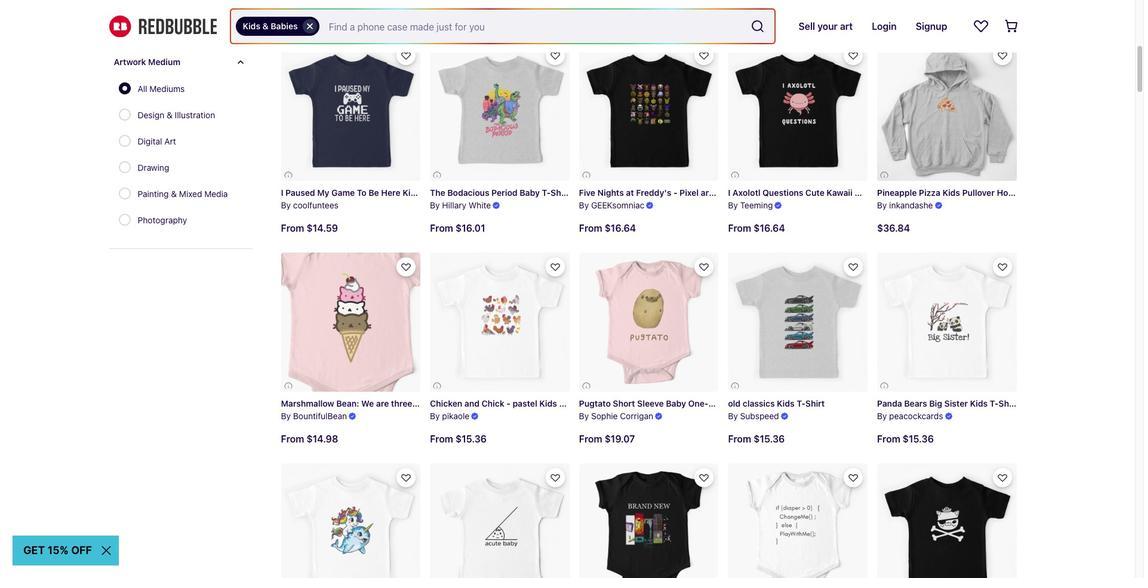 Task type: describe. For each thing, give the bounding box(es) containing it.
by left geeksomniac
[[579, 200, 589, 210]]

acute baby baby t-shirt image
[[430, 464, 570, 578]]

1 horizontal spatial from $16.01
[[430, 223, 485, 233]]

bodacious
[[447, 188, 489, 198]]

from for marshmallow bean: we are three scoops of friendship short sleeve baby one-piece image
[[281, 434, 304, 444]]

$15.36 for old classics kids t-shirt
[[754, 434, 785, 444]]

medium
[[148, 57, 180, 67]]

the bodacious period baby t-shirt image
[[430, 41, 570, 181]]

mixed
[[179, 189, 202, 199]]

redbubble logo image
[[109, 15, 216, 37]]

chick
[[482, 399, 504, 409]]

drawing inside artwork medium "option group"
[[138, 162, 169, 173]]

baby for $19.07
[[666, 399, 686, 409]]

$16.64 for teeming
[[754, 223, 785, 233]]

babies
[[271, 21, 298, 31]]

pugtato
[[579, 399, 611, 409]]

from $14.98
[[281, 434, 338, 444]]

be
[[369, 188, 379, 198]]

peacockcards
[[889, 411, 943, 421]]

from $19.07
[[579, 434, 635, 444]]

pugtato short sleeve baby one-piece image
[[579, 252, 719, 392]]

by for i axolotl questions cute kawaii drawing funny saying kids t-shirt
[[728, 200, 738, 210]]

kwazii krossbones kids t-shirt image
[[877, 464, 1017, 578]]

and
[[465, 399, 480, 409]]

from for "pugtato short sleeve baby one-piece" image
[[579, 434, 602, 444]]

pullover
[[962, 188, 995, 198]]

$14.98
[[307, 434, 338, 444]]

from for panda bears big sister kids t-shirt 'image'
[[877, 434, 900, 444]]

pineapple pizza kids pullover hoodie
[[877, 188, 1026, 198]]

shirt left hoodie
[[974, 188, 994, 198]]

from $16.64 for teeming
[[728, 223, 785, 233]]

t- right period
[[542, 188, 551, 198]]

inkandashe
[[889, 200, 933, 210]]

sophie
[[591, 411, 618, 421]]

i paused my game to be here kids t-shirt by coolfuntees
[[281, 188, 451, 210]]

saying
[[917, 188, 944, 198]]

by hillary white
[[430, 200, 491, 210]]

hoodie
[[997, 188, 1026, 198]]

baby for $16.01
[[520, 188, 540, 198]]

t- right sister
[[990, 399, 999, 409]]

questions
[[763, 188, 803, 198]]

by subspeed
[[728, 411, 779, 421]]

design
[[138, 110, 164, 120]]

painting
[[138, 189, 169, 199]]

by inkandashe
[[877, 200, 933, 210]]

shirt right classics
[[805, 399, 825, 409]]

corrigan
[[620, 411, 653, 421]]

art
[[164, 136, 176, 146]]

by for the bodacious period baby t-shirt
[[430, 200, 440, 210]]

geeksomniac
[[591, 200, 645, 210]]

$19.07
[[605, 434, 635, 444]]

by pikaole
[[430, 411, 470, 421]]

all
[[138, 84, 147, 94]]

artwork medium
[[114, 57, 180, 67]]

by sophie corrigan
[[579, 411, 653, 421]]

sleeve
[[637, 399, 664, 409]]

from for the bodacious period baby t-shirt image
[[430, 223, 453, 233]]

from for 'i axolotl questions cute kawaii drawing funny saying kids t-shirt' image
[[728, 223, 751, 233]]

kids right sister
[[970, 399, 988, 409]]

from for five nights at freddy's - pixel art - multiple characters new set kids t-shirt image
[[579, 223, 602, 233]]

by up from $14.98 at bottom left
[[281, 411, 291, 421]]

kids inside kids & babies button
[[243, 21, 260, 31]]

chicken and chick - pastel kids t-shirt
[[430, 399, 587, 409]]

hillary
[[442, 200, 466, 210]]

bountifulbean
[[293, 411, 347, 421]]

painting & mixed media
[[138, 189, 228, 199]]

t- left pugtato
[[559, 399, 568, 409]]

old classics kids t-shirt image
[[728, 252, 868, 392]]

t- right classics
[[797, 399, 806, 409]]

marshmallow bean: we are three scoops of friendship short sleeve baby one-piece image
[[246, 218, 455, 427]]

coolfuntees
[[293, 200, 338, 210]]

old
[[728, 399, 741, 409]]

panda bears big sister kids t-shirt
[[877, 399, 1018, 409]]

unicorn riding narwhal t shirt squad girls kids rainbow unicorns gifts party kids t-shirt image
[[281, 464, 420, 578]]

photography
[[138, 215, 187, 225]]

kids right saying
[[946, 188, 964, 198]]

pikaole
[[442, 411, 470, 421]]

& for babies
[[263, 21, 269, 31]]

mediums
[[149, 84, 185, 94]]

design & illustration
[[138, 110, 215, 120]]

by inside i paused my game to be here kids t-shirt by coolfuntees
[[281, 200, 291, 210]]

from $14.59
[[281, 222, 338, 233]]



Task type: locate. For each thing, give the bounding box(es) containing it.
by teeming
[[728, 200, 773, 210]]

1 i from the left
[[281, 188, 283, 198]]

chicken and chick - pastel kids t-shirt image
[[430, 252, 570, 392]]

1 vertical spatial from $16.01
[[430, 223, 485, 233]]

0 horizontal spatial $16.01
[[307, 12, 336, 22]]

one-
[[688, 399, 708, 409]]

from for the chicken and chick - pastel kids t-shirt image
[[430, 434, 453, 444]]

$16.64 down the teeming
[[754, 223, 785, 233]]

by
[[281, 200, 291, 210], [430, 200, 440, 210], [728, 200, 738, 210], [579, 200, 589, 210], [877, 200, 887, 210], [281, 411, 291, 421], [430, 411, 440, 421], [728, 411, 738, 421], [579, 411, 589, 421], [877, 411, 887, 421]]

0 vertical spatial baby
[[520, 188, 540, 198]]

kids right classics
[[777, 399, 795, 409]]

short
[[613, 399, 635, 409]]

pastel
[[513, 399, 537, 409]]

i
[[281, 188, 283, 198], [728, 188, 731, 198]]

chicken
[[430, 399, 462, 409]]

1 vertical spatial baby
[[666, 399, 686, 409]]

$16.34
[[754, 12, 785, 22]]

0 horizontal spatial $16.64
[[605, 223, 636, 233]]

$15.36 for chicken and chick - pastel kids t-shirt
[[456, 434, 487, 444]]

shirt up "hillary"
[[431, 188, 451, 198]]

$15.36
[[903, 11, 934, 22], [456, 12, 487, 22], [456, 434, 487, 444], [754, 434, 785, 444], [903, 434, 934, 444]]

from for old classics kids t-shirt image
[[728, 434, 751, 444]]

the
[[430, 188, 445, 198]]

by bountifulbean
[[281, 411, 347, 421]]

0 horizontal spatial from $16.64
[[579, 223, 636, 233]]

kids left the babies on the left top of the page
[[243, 21, 260, 31]]

drawing up painting
[[138, 162, 169, 173]]

media
[[204, 189, 228, 199]]

old classics kids t-shirt
[[728, 399, 825, 409]]

white
[[469, 200, 491, 210]]

kids right here at the left of page
[[403, 188, 420, 198]]

by geeksomniac
[[579, 200, 645, 210]]

t- right saying
[[966, 188, 974, 198]]

kids & babies
[[243, 21, 298, 31]]

& for illustration
[[167, 110, 172, 120]]

pineapple
[[877, 188, 917, 198]]

from $15.36 for panda bears big sister kids t-shirt
[[877, 434, 934, 444]]

1 horizontal spatial from $16.64
[[728, 223, 785, 233]]

to
[[357, 188, 366, 198]]

0 horizontal spatial from $16.01
[[281, 12, 336, 22]]

2 i from the left
[[728, 188, 731, 198]]

kids right the pastel
[[539, 399, 557, 409]]

artwork medium button
[[109, 48, 252, 76]]

funny
[[890, 188, 915, 198]]

from $15.36 for chicken and chick - pastel kids t-shirt
[[430, 434, 487, 444]]

kawaii
[[827, 188, 853, 198]]

0 vertical spatial drawing
[[138, 162, 169, 173]]

artwork
[[114, 57, 146, 67]]

by down panda
[[877, 411, 887, 421]]

$36.84
[[877, 223, 910, 233]]

None radio
[[119, 109, 130, 121], [119, 135, 130, 147], [119, 188, 130, 199], [119, 109, 130, 121], [119, 135, 130, 147], [119, 188, 130, 199]]

by down the
[[430, 200, 440, 210]]

shirt up by sophie corrigan
[[568, 399, 587, 409]]

$16.01
[[307, 12, 336, 22], [456, 223, 485, 233]]

1 vertical spatial $16.01
[[456, 223, 485, 233]]

game
[[332, 188, 355, 198]]

by for old classics kids t-shirt
[[728, 411, 738, 421]]

from
[[877, 11, 900, 22], [281, 12, 304, 22], [430, 12, 453, 22], [728, 12, 751, 22], [281, 222, 304, 233], [430, 223, 453, 233], [728, 223, 751, 233], [579, 223, 602, 233], [281, 434, 304, 444], [430, 434, 453, 444], [728, 434, 751, 444], [579, 434, 602, 444], [877, 434, 900, 444]]

from $16.34
[[728, 12, 785, 22]]

period
[[492, 188, 518, 198]]

the bodacious period baby t-shirt
[[430, 188, 570, 198]]

0 horizontal spatial drawing
[[138, 162, 169, 173]]

from $16.64 down by geeksomniac
[[579, 223, 636, 233]]

axolotl
[[733, 188, 761, 198]]

1 vertical spatial &
[[167, 110, 172, 120]]

from $15.36 for old classics kids t-shirt
[[728, 434, 785, 444]]

shirt inside i paused my game to be here kids t-shirt by coolfuntees
[[431, 188, 451, 198]]

by down axolotl
[[728, 200, 738, 210]]

from $16.64 for geeksomniac
[[579, 223, 636, 233]]

& right design
[[167, 110, 172, 120]]

by for panda bears big sister kids t-shirt
[[877, 411, 887, 421]]

& left the babies on the left top of the page
[[263, 21, 269, 31]]

i for i paused my game to be here kids t-shirt by coolfuntees
[[281, 188, 283, 198]]

by for pugtato short sleeve baby one-piece
[[579, 411, 589, 421]]

baby left one-
[[666, 399, 686, 409]]

None radio
[[119, 82, 130, 94], [119, 161, 130, 173], [119, 214, 130, 226], [119, 82, 130, 94], [119, 161, 130, 173], [119, 214, 130, 226]]

i left paused
[[281, 188, 283, 198]]

by down pugtato
[[579, 411, 589, 421]]

$14.59
[[307, 222, 338, 233]]

1 horizontal spatial i
[[728, 188, 731, 198]]

by peacockcards
[[877, 411, 943, 421]]

pugtato short sleeve baby one-piece
[[579, 399, 730, 409]]

shirt right period
[[551, 188, 570, 198]]

here
[[381, 188, 400, 198]]

by down pineapple on the right top
[[877, 200, 887, 210]]

1 from $16.64 from the left
[[728, 223, 785, 233]]

0 horizontal spatial baby
[[520, 188, 540, 198]]

pizza
[[919, 188, 940, 198]]

0 vertical spatial &
[[263, 21, 269, 31]]

$16.01 down white
[[456, 223, 485, 233]]

t- inside i paused my game to be here kids t-shirt by coolfuntees
[[422, 188, 431, 198]]

i paused my game to be here kids t-shirt image
[[281, 41, 420, 181]]

panda
[[877, 399, 902, 409]]

cute
[[806, 188, 825, 198]]

i left axolotl
[[728, 188, 731, 198]]

sister
[[944, 399, 968, 409]]

shirt right sister
[[999, 399, 1018, 409]]

2 vertical spatial &
[[171, 189, 177, 199]]

1 horizontal spatial drawing
[[855, 188, 888, 198]]

drawing left funny
[[855, 188, 888, 198]]

1 horizontal spatial baby
[[666, 399, 686, 409]]

shirt
[[431, 188, 451, 198], [551, 188, 570, 198], [974, 188, 994, 198], [568, 399, 587, 409], [805, 399, 825, 409], [999, 399, 1018, 409]]

t- right here at the left of page
[[422, 188, 431, 198]]

five nights at freddy's - pixel art - multiple characters new set kids t-shirt image
[[579, 41, 719, 181]]

artwork medium option group
[[119, 76, 235, 234]]

$16.64 down geeksomniac
[[605, 223, 636, 233]]

i inside i paused my game to be here kids t-shirt by coolfuntees
[[281, 188, 283, 198]]

my
[[317, 188, 329, 198]]

1 horizontal spatial $16.01
[[456, 223, 485, 233]]

1 horizontal spatial $16.64
[[754, 223, 785, 233]]

panda bears big sister kids t-shirt image
[[877, 252, 1017, 392]]

from $16.64 down the teeming
[[728, 223, 785, 233]]

i axolotl questions cute kawaii drawing funny saying kids t-shirt image
[[728, 41, 868, 181]]

& for mixed
[[171, 189, 177, 199]]

2 $16.64 from the left
[[605, 223, 636, 233]]

funny programmer baby, developer mommy and daddy coder short sleeve baby one-piece image
[[728, 464, 868, 578]]

big
[[929, 399, 942, 409]]

$16.64
[[754, 223, 785, 233], [605, 223, 636, 233]]

i axolotl questions cute kawaii drawing funny saying kids t-shirt
[[728, 188, 994, 198]]

1 $16.64 from the left
[[754, 223, 785, 233]]

0 horizontal spatial i
[[281, 188, 283, 198]]

bears
[[904, 399, 927, 409]]

$15.36 for panda bears big sister kids t-shirt
[[903, 434, 934, 444]]

2 from $16.64 from the left
[[579, 223, 636, 233]]

& left mixed
[[171, 189, 177, 199]]

t-
[[422, 188, 431, 198], [542, 188, 551, 198], [966, 188, 974, 198], [559, 399, 568, 409], [797, 399, 806, 409], [990, 399, 999, 409]]

illustration
[[175, 110, 215, 120]]

$16.64 for geeksomniac
[[605, 223, 636, 233]]

from $16.64
[[728, 223, 785, 233], [579, 223, 636, 233]]

kids right pizza
[[943, 188, 960, 198]]

by for chicken and chick - pastel kids t-shirt
[[430, 411, 440, 421]]

i for i axolotl questions cute kawaii drawing funny saying kids t-shirt
[[728, 188, 731, 198]]

teeming
[[740, 200, 773, 210]]

baby right period
[[520, 188, 540, 198]]

digital
[[138, 136, 162, 146]]

paused
[[286, 188, 315, 198]]

by for pineapple pizza kids pullover hoodie
[[877, 200, 887, 210]]

by down chicken
[[430, 411, 440, 421]]

kids & babies button
[[236, 17, 319, 36]]

0 vertical spatial from $16.01
[[281, 12, 336, 22]]

-
[[507, 399, 511, 409]]

Search term search field
[[319, 10, 746, 43]]

from $16.01
[[281, 12, 336, 22], [430, 223, 485, 233]]

brand new short sleeve baby one-piece image
[[579, 464, 719, 578]]

Kids & Babies field
[[231, 10, 775, 43]]

0 vertical spatial $16.01
[[307, 12, 336, 22]]

piece
[[708, 399, 730, 409]]

from for i paused my game to be here kids t-shirt image
[[281, 222, 304, 233]]

classics
[[743, 399, 775, 409]]

$16.01 right the babies on the left top of the page
[[307, 12, 336, 22]]

pineapple pizza kids pullover hoodie image
[[877, 41, 1017, 181]]

by down old
[[728, 411, 738, 421]]

digital art
[[138, 136, 176, 146]]

1 vertical spatial drawing
[[855, 188, 888, 198]]

by down paused
[[281, 200, 291, 210]]

all mediums
[[138, 84, 185, 94]]

& inside button
[[263, 21, 269, 31]]

kids inside i paused my game to be here kids t-shirt by coolfuntees
[[403, 188, 420, 198]]

drawing
[[138, 162, 169, 173], [855, 188, 888, 198]]

subspeed
[[740, 411, 779, 421]]



Task type: vqa. For each thing, say whether or not it's contained in the screenshot.
show
no



